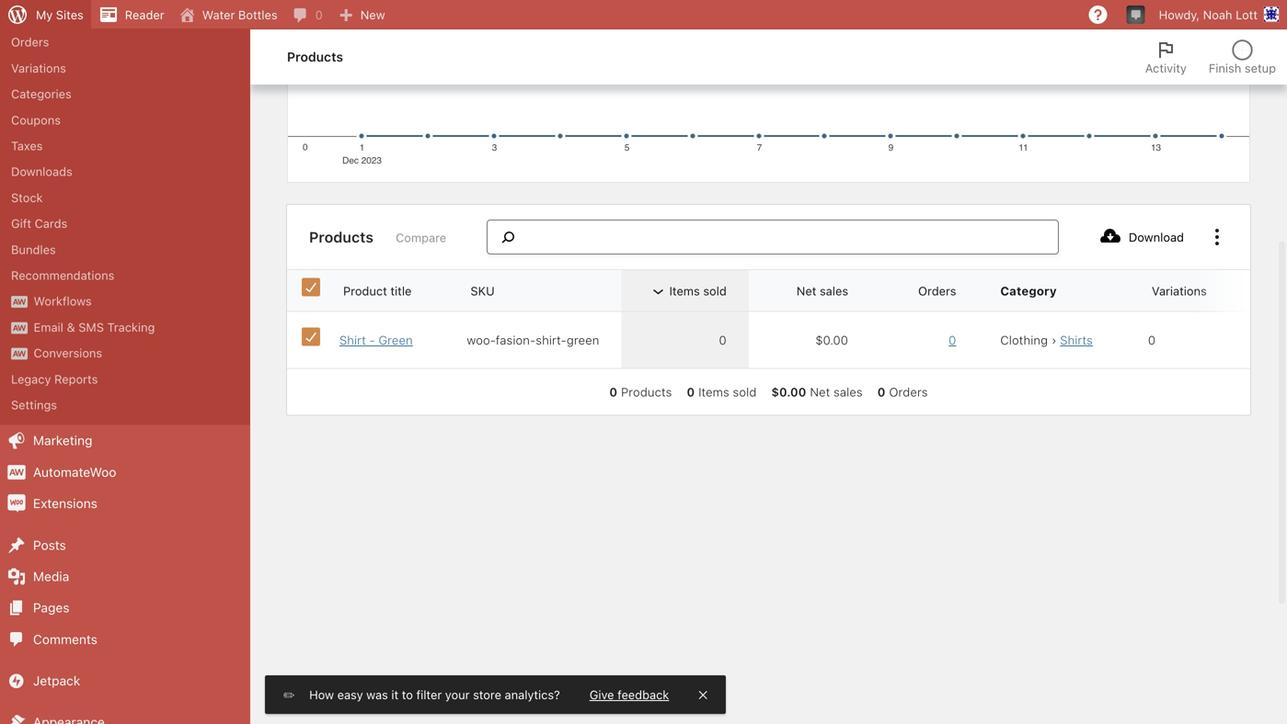 Task type: describe. For each thing, give the bounding box(es) containing it.
✕
[[699, 689, 708, 702]]

jetpack link
[[0, 666, 250, 698]]

1 vertical spatial net
[[810, 385, 830, 399]]

give feedback button
[[589, 687, 669, 704]]

my sites
[[36, 8, 84, 22]]

media link
[[0, 562, 250, 593]]

how
[[309, 689, 334, 702]]

$0.00 for $0.00
[[815, 333, 848, 347]]

orders link
[[0, 29, 250, 55]]

items sold button
[[621, 275, 749, 308]]

conversions link
[[0, 340, 250, 366]]

new
[[360, 8, 385, 22]]

orders button
[[870, 275, 978, 308]]

downloads
[[11, 165, 72, 179]]

feedback
[[617, 689, 669, 702]]

automatewoo link
[[0, 457, 250, 489]]

pages link
[[0, 593, 250, 625]]

shirt
[[339, 333, 366, 347]]

shirt - green
[[339, 333, 413, 347]]

bottles
[[238, 8, 277, 22]]

download
[[1129, 231, 1184, 244]]

pencil icon image
[[283, 689, 295, 702]]

extensions
[[33, 496, 97, 512]]

net inside button
[[797, 284, 816, 298]]

product title
[[343, 284, 412, 298]]

water
[[202, 8, 235, 22]]

to
[[402, 689, 413, 702]]

marketing link
[[0, 426, 250, 457]]

recommendations
[[11, 269, 114, 282]]

reader link
[[91, 0, 172, 29]]

1 horizontal spatial 0 link
[[892, 332, 956, 349]]

activity
[[1145, 61, 1187, 75]]

choose which values to display image
[[1206, 226, 1228, 249]]

water bottles
[[202, 8, 277, 22]]

activity button
[[1134, 29, 1198, 85]]

woo-fasion-shirt-green
[[467, 333, 599, 347]]

sku
[[471, 284, 495, 298]]

n/a
[[1262, 333, 1282, 347]]

fasion-
[[496, 333, 536, 347]]

gift cards link
[[0, 211, 250, 237]]

-
[[369, 333, 375, 347]]

automatewoo element for conversions
[[11, 348, 28, 360]]

taxes link
[[0, 133, 250, 159]]

email
[[34, 321, 63, 334]]

legacy reports
[[11, 372, 98, 386]]

items inside items sold button
[[669, 284, 700, 298]]

was
[[366, 689, 388, 702]]

$0.00 for $0.00 net sales
[[771, 385, 806, 399]]

legacy
[[11, 372, 51, 386]]

automatewoo element for email & sms tracking
[[11, 322, 28, 334]]

give
[[589, 689, 614, 702]]

extensions link
[[0, 489, 250, 520]]

net sales button
[[749, 275, 870, 308]]

jetpack
[[33, 674, 80, 689]]

toolbar navigation
[[0, 0, 1287, 33]]

reader
[[125, 8, 164, 22]]

✕ button
[[699, 687, 708, 704]]

1 vertical spatial items
[[698, 385, 729, 399]]

your
[[445, 689, 470, 702]]

0 horizontal spatial variations
[[11, 61, 66, 75]]

category
[[1000, 284, 1057, 298]]

0 items sold
[[687, 385, 757, 399]]

water bottles link
[[172, 0, 285, 29]]

recommendations link
[[0, 263, 250, 289]]

gift cards
[[11, 217, 67, 231]]

comments
[[33, 632, 97, 648]]

0 orders
[[877, 385, 928, 399]]

variations inside button
[[1152, 284, 1207, 298]]

filter
[[416, 689, 442, 702]]

shirts link
[[1060, 333, 1093, 347]]

legacy reports link
[[0, 366, 250, 392]]

gift
[[11, 217, 31, 231]]

woo-
[[467, 333, 496, 347]]

›
[[1051, 333, 1057, 347]]

give feedback
[[589, 689, 669, 702]]

categories
[[11, 87, 72, 101]]

sites
[[56, 8, 84, 22]]

bundles link
[[0, 237, 250, 263]]

automatewoo
[[33, 465, 116, 480]]

1 vertical spatial sales
[[834, 385, 863, 399]]

media
[[33, 569, 69, 585]]

items sold
[[669, 284, 727, 298]]

compare
[[396, 231, 446, 245]]

1 horizontal spatial sold
[[733, 385, 757, 399]]

clothing
[[1000, 333, 1048, 347]]

reports
[[54, 372, 98, 386]]

setup
[[1245, 61, 1276, 75]]

finish setup button
[[1198, 29, 1287, 85]]

howdy, noah lott
[[1159, 8, 1258, 22]]

settings link
[[0, 392, 250, 418]]

automatewoo element for workflows
[[11, 296, 28, 308]]

coupons
[[11, 113, 61, 127]]

tracking
[[107, 321, 155, 334]]

stock link
[[0, 185, 250, 211]]

sold inside items sold button
[[703, 284, 727, 298]]

revenue
[[11, 9, 59, 23]]



Task type: locate. For each thing, give the bounding box(es) containing it.
products for the compare button
[[309, 229, 374, 246]]

automatewoo element inside 'email & sms tracking' link
[[11, 322, 28, 334]]

products for activity button at top
[[287, 49, 343, 64]]

2 vertical spatial orders
[[889, 385, 928, 399]]

marketing
[[33, 433, 92, 449]]

my
[[36, 8, 53, 22]]

0 vertical spatial 0 link
[[285, 0, 330, 29]]

workflows link
[[0, 289, 250, 315]]

1 horizontal spatial $0.00
[[815, 333, 848, 347]]

automatewoo element inside workflows "link"
[[11, 296, 28, 308]]

$0.00 down net sales
[[815, 333, 848, 347]]

comments link
[[0, 625, 250, 656]]

1 vertical spatial products
[[309, 229, 374, 246]]

bundles
[[11, 243, 56, 256]]

products up product at top left
[[309, 229, 374, 246]]

variations up categories
[[11, 61, 66, 75]]

products left 0 items sold
[[621, 385, 672, 399]]

title
[[390, 284, 412, 298]]

posts link
[[0, 530, 250, 562]]

0 vertical spatial variations
[[11, 61, 66, 75]]

column header
[[1240, 271, 1287, 312]]

sold
[[703, 284, 727, 298], [733, 385, 757, 399]]

0 horizontal spatial $0.00
[[771, 385, 806, 399]]

orders down revenue
[[11, 35, 49, 49]]

green
[[567, 333, 599, 347]]

0 vertical spatial orders
[[11, 35, 49, 49]]

orders left category
[[918, 284, 956, 298]]

sales left 0 orders
[[834, 385, 863, 399]]

1 vertical spatial 0 link
[[892, 332, 956, 349]]

automatewoo element left workflows
[[11, 296, 28, 308]]

finish
[[1209, 61, 1241, 75]]

net
[[797, 284, 816, 298], [810, 385, 830, 399]]

$0.00 right 0 items sold
[[771, 385, 806, 399]]

automatewoo element up legacy on the left of page
[[11, 348, 28, 360]]

0
[[315, 8, 323, 22], [719, 333, 727, 347], [949, 333, 956, 347], [1148, 333, 1156, 347], [609, 385, 617, 399], [687, 385, 695, 399], [877, 385, 886, 399]]

compare button
[[385, 228, 457, 248]]

1 vertical spatial sold
[[733, 385, 757, 399]]

product title button
[[332, 275, 445, 308]]

0 vertical spatial sold
[[703, 284, 727, 298]]

new link
[[330, 0, 393, 29]]

0 vertical spatial items
[[669, 284, 700, 298]]

$0.00 inside section
[[771, 385, 806, 399]]

2 automatewoo element from the top
[[11, 322, 28, 334]]

shirt-
[[536, 333, 567, 347]]

my sites link
[[0, 0, 91, 29]]

shirt - green link
[[339, 332, 423, 349]]

3 automatewoo element from the top
[[11, 348, 28, 360]]

it
[[391, 689, 398, 702]]

shirts
[[1060, 333, 1093, 347]]

0 horizontal spatial 0 link
[[285, 0, 330, 29]]

automatewoo element inside conversions link
[[11, 348, 28, 360]]

sales
[[820, 284, 848, 298], [834, 385, 863, 399]]

pages
[[33, 601, 69, 616]]

automatewoo element left email
[[11, 322, 28, 334]]

variations down download
[[1152, 284, 1207, 298]]

1 automatewoo element from the top
[[11, 296, 28, 308]]

section containing 0
[[602, 384, 935, 401]]

categories link
[[0, 81, 250, 107]]

easy
[[337, 689, 363, 702]]

1 horizontal spatial variations
[[1152, 284, 1207, 298]]

2 vertical spatial products
[[621, 385, 672, 399]]

email & sms tracking
[[34, 321, 155, 334]]

0 link
[[285, 0, 330, 29], [892, 332, 956, 349]]

sales inside button
[[820, 284, 848, 298]]

stock
[[11, 191, 43, 205]]

tab list
[[1134, 29, 1287, 85]]

1 vertical spatial orders
[[918, 284, 956, 298]]

finish setup
[[1209, 61, 1276, 75]]

0 vertical spatial products
[[287, 49, 343, 64]]

howdy,
[[1159, 8, 1200, 22]]

0 horizontal spatial sold
[[703, 284, 727, 298]]

settings
[[11, 398, 57, 412]]

0 vertical spatial automatewoo element
[[11, 296, 28, 308]]

sms
[[78, 321, 104, 334]]

✏
[[283, 689, 295, 702]]

how easy was it to filter your store analytics?
[[309, 689, 560, 702]]

noah
[[1203, 8, 1232, 22]]

None checkbox
[[302, 328, 320, 346]]

automatewoo element
[[11, 296, 28, 308], [11, 322, 28, 334], [11, 348, 28, 360]]

1 vertical spatial automatewoo element
[[11, 322, 28, 334]]

green
[[379, 333, 413, 347]]

2 vertical spatial automatewoo element
[[11, 348, 28, 360]]

0 vertical spatial sales
[[820, 284, 848, 298]]

0 link down orders 'button'
[[892, 332, 956, 349]]

1 vertical spatial variations
[[1152, 284, 1207, 298]]

0 link right bottles
[[285, 0, 330, 29]]

products down new link
[[287, 49, 343, 64]]

conversions
[[34, 346, 102, 360]]

posts
[[33, 538, 66, 553]]

notification image
[[1129, 6, 1143, 21]]

sku button
[[459, 275, 528, 308]]

Select All checkbox
[[302, 278, 320, 297]]

$0.00 net sales
[[771, 385, 863, 399]]

sales left orders 'button'
[[820, 284, 848, 298]]

email & sms tracking link
[[0, 315, 250, 340]]

0 vertical spatial $0.00
[[815, 333, 848, 347]]

0 vertical spatial net
[[797, 284, 816, 298]]

orders right $0.00 net sales
[[889, 385, 928, 399]]

revenue link
[[0, 3, 250, 29]]

products
[[287, 49, 343, 64], [309, 229, 374, 246], [621, 385, 672, 399]]

variations button
[[1141, 275, 1240, 308]]

download button
[[1088, 221, 1195, 254]]

0 inside toolbar navigation
[[315, 8, 323, 22]]

section
[[602, 384, 935, 401]]

tab list containing activity
[[1134, 29, 1287, 85]]

variations link
[[0, 55, 250, 81]]

coupons link
[[0, 107, 250, 133]]

orders inside 'button'
[[918, 284, 956, 298]]

net sales
[[797, 284, 848, 298]]

1 vertical spatial $0.00
[[771, 385, 806, 399]]

store
[[473, 689, 501, 702]]

workflows
[[34, 295, 92, 308]]



Task type: vqa. For each thing, say whether or not it's contained in the screenshot.
the top Orders
yes



